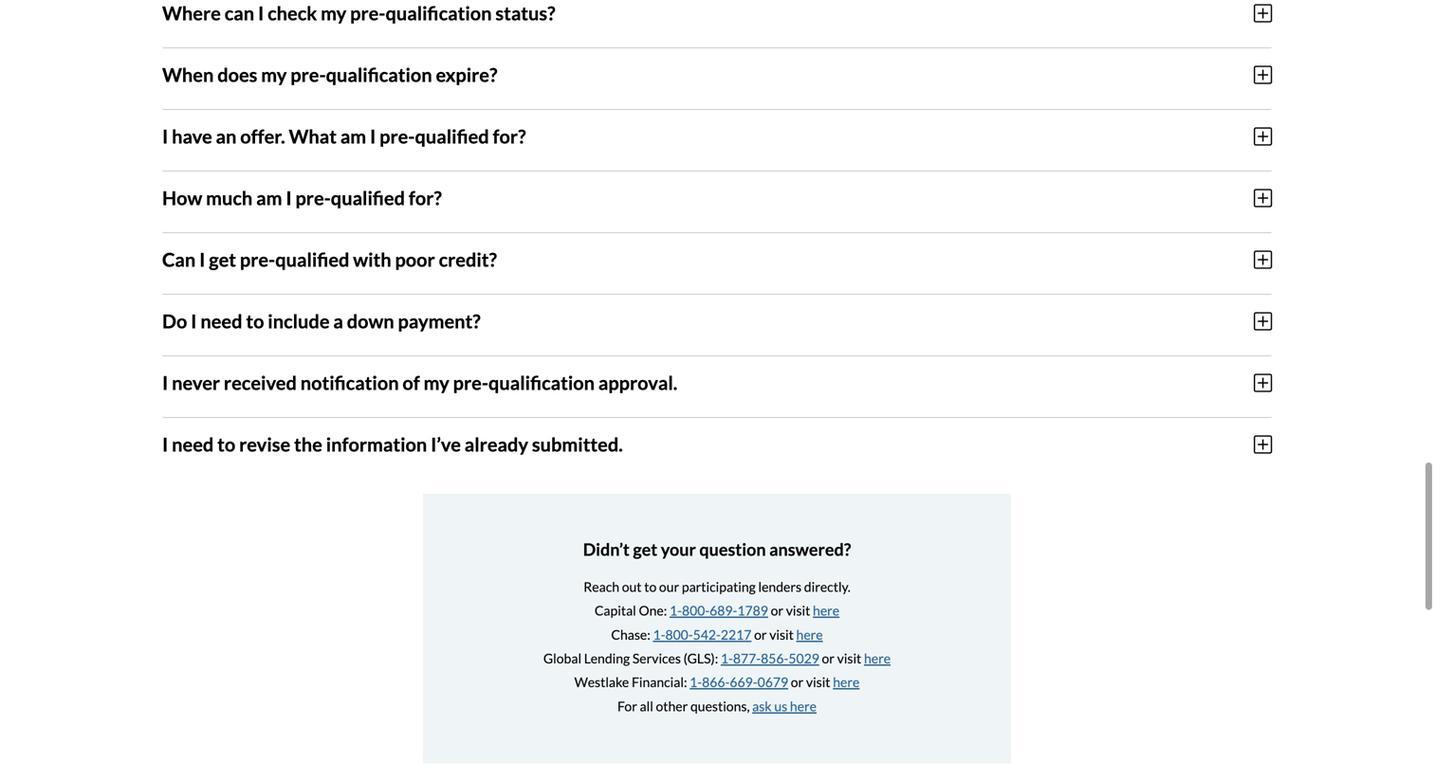 Task type: locate. For each thing, give the bounding box(es) containing it.
0 horizontal spatial for?
[[409, 187, 442, 209]]

6 plus square image from the top
[[1254, 311, 1272, 332]]

with
[[353, 248, 391, 271]]

1 vertical spatial get
[[633, 539, 658, 560]]

here link right 5029
[[864, 651, 891, 667]]

here right us
[[790, 698, 817, 715]]

1 horizontal spatial get
[[633, 539, 658, 560]]

1 vertical spatial to
[[217, 433, 235, 456]]

westlake
[[574, 675, 629, 691]]

plus square image inside can i get pre-qualified with poor credit? button
[[1254, 249, 1272, 270]]

i have an offer. what am i pre-qualified for? button
[[162, 110, 1272, 163]]

4 plus square image from the top
[[1254, 188, 1272, 208]]

qualified down the expire?
[[415, 125, 489, 148]]

1-877-856-5029 link
[[721, 651, 819, 667]]

qualification inside button
[[326, 63, 432, 86]]

already
[[465, 433, 528, 456]]

plus square image inside i have an offer. what am i pre-qualified for? button
[[1254, 126, 1272, 147]]

my inside button
[[261, 63, 287, 86]]

7 plus square image from the top
[[1254, 373, 1272, 393]]

need
[[200, 310, 242, 333], [172, 433, 214, 456]]

2 plus square image from the top
[[1254, 64, 1272, 85]]

0 vertical spatial my
[[321, 2, 346, 24]]

1 vertical spatial qualification
[[326, 63, 432, 86]]

3 plus square image from the top
[[1254, 126, 1272, 147]]

or down lenders
[[771, 603, 784, 619]]

here link right 0679
[[833, 675, 860, 691]]

0 horizontal spatial my
[[261, 63, 287, 86]]

1 horizontal spatial my
[[321, 2, 346, 24]]

pre- up when does my pre-qualification expire? on the left top of the page
[[350, 2, 386, 24]]

1 horizontal spatial to
[[246, 310, 264, 333]]

2 vertical spatial to
[[644, 579, 657, 595]]

0 vertical spatial qualification
[[386, 2, 492, 24]]

0 vertical spatial need
[[200, 310, 242, 333]]

an
[[216, 125, 237, 148]]

status?
[[495, 2, 555, 24]]

my right does
[[261, 63, 287, 86]]

pre- up 'what'
[[291, 63, 326, 86]]

plus square image inside do i need to include a down payment? button
[[1254, 311, 1272, 332]]

where can i check my pre-qualification status?
[[162, 2, 555, 24]]

my right check
[[321, 2, 346, 24]]

offer.
[[240, 125, 285, 148]]

to right the out
[[644, 579, 657, 595]]

1 horizontal spatial for?
[[493, 125, 526, 148]]

plus square image inside i never received notification of my pre-qualification approval. button
[[1254, 373, 1272, 393]]

my
[[321, 2, 346, 24], [261, 63, 287, 86], [424, 372, 449, 394]]

plus square image inside when does my pre-qualification expire? button
[[1254, 64, 1272, 85]]

0 vertical spatial get
[[209, 248, 236, 271]]

need right do
[[200, 310, 242, 333]]

here link up 5029
[[796, 627, 823, 643]]

i need to revise the information i've already submitted. button
[[162, 418, 1272, 471]]

reach out to our participating lenders directly. capital one: 1-800-689-1789 or visit here chase: 1-800-542-2217 or visit here global lending services (gls): 1-877-856-5029 or visit here westlake financial: 1-866-669-0679 or visit here for all other questions, ask us here
[[543, 579, 891, 715]]

to for i need to revise the information i've already submitted.
[[217, 433, 235, 456]]

directly.
[[804, 579, 851, 595]]

what
[[289, 125, 337, 148]]

here up 5029
[[796, 627, 823, 643]]

poor
[[395, 248, 435, 271]]

a
[[333, 310, 343, 333]]

can
[[225, 2, 254, 24]]

plus square image for qualification
[[1254, 373, 1272, 393]]

all
[[640, 698, 653, 715]]

1 plus square image from the top
[[1254, 3, 1272, 24]]

out
[[622, 579, 642, 595]]

ask
[[752, 698, 772, 715]]

0 horizontal spatial am
[[256, 187, 282, 209]]

get inside button
[[209, 248, 236, 271]]

qualified up with
[[331, 187, 405, 209]]

2 vertical spatial my
[[424, 372, 449, 394]]

get right can
[[209, 248, 236, 271]]

here right 5029
[[864, 651, 891, 667]]

or right 2217
[[754, 627, 767, 643]]

pre- down 'what'
[[295, 187, 331, 209]]

to
[[246, 310, 264, 333], [217, 433, 235, 456], [644, 579, 657, 595]]

2 horizontal spatial my
[[424, 372, 449, 394]]

0 vertical spatial to
[[246, 310, 264, 333]]

qualification down where can i check my pre-qualification status?
[[326, 63, 432, 86]]

am
[[340, 125, 366, 148], [256, 187, 282, 209]]

for?
[[493, 125, 526, 148], [409, 187, 442, 209]]

0 horizontal spatial get
[[209, 248, 236, 271]]

of
[[403, 372, 420, 394]]

get
[[209, 248, 236, 271], [633, 539, 658, 560]]

here link for 1-800-689-1789
[[813, 603, 840, 619]]

here link
[[813, 603, 840, 619], [796, 627, 823, 643], [864, 651, 891, 667], [833, 675, 860, 691]]

2 horizontal spatial to
[[644, 579, 657, 595]]

lending
[[584, 651, 630, 667]]

1-800-542-2217 link
[[653, 627, 752, 643]]

visit right 5029
[[837, 651, 862, 667]]

qualified
[[415, 125, 489, 148], [331, 187, 405, 209], [275, 248, 349, 271]]

my right of
[[424, 372, 449, 394]]

here right 0679
[[833, 675, 860, 691]]

credit?
[[439, 248, 497, 271]]

information
[[326, 433, 427, 456]]

to inside reach out to our participating lenders directly. capital one: 1-800-689-1789 or visit here chase: 1-800-542-2217 or visit here global lending services (gls): 1-877-856-5029 or visit here westlake financial: 1-866-669-0679 or visit here for all other questions, ask us here
[[644, 579, 657, 595]]

1 vertical spatial my
[[261, 63, 287, 86]]

here link down directly.
[[813, 603, 840, 619]]

0 horizontal spatial to
[[217, 433, 235, 456]]

800-
[[682, 603, 710, 619], [665, 627, 693, 643]]

pre-
[[350, 2, 386, 24], [291, 63, 326, 86], [380, 125, 415, 148], [295, 187, 331, 209], [240, 248, 275, 271], [453, 372, 489, 394]]

our
[[659, 579, 679, 595]]

qualification up the expire?
[[386, 2, 492, 24]]

1 vertical spatial am
[[256, 187, 282, 209]]

am right much
[[256, 187, 282, 209]]

plus square image inside how much am i pre-qualified for? button
[[1254, 188, 1272, 208]]

question
[[699, 539, 766, 560]]

qualified left with
[[275, 248, 349, 271]]

visit
[[786, 603, 810, 619], [769, 627, 794, 643], [837, 651, 862, 667], [806, 675, 830, 691]]

800- up (gls):
[[665, 627, 693, 643]]

check
[[268, 2, 317, 24]]

(gls):
[[684, 651, 718, 667]]

visit down lenders
[[786, 603, 810, 619]]

1- right one:
[[670, 603, 682, 619]]

can i get pre-qualified with poor credit? button
[[162, 233, 1272, 286]]

get left the your
[[633, 539, 658, 560]]

866-
[[702, 675, 730, 691]]

pre- inside button
[[291, 63, 326, 86]]

qualification up submitted.
[[489, 372, 595, 394]]

1 vertical spatial 800-
[[665, 627, 693, 643]]

qualification
[[386, 2, 492, 24], [326, 63, 432, 86], [489, 372, 595, 394]]

or
[[771, 603, 784, 619], [754, 627, 767, 643], [822, 651, 835, 667], [791, 675, 804, 691]]

1-
[[670, 603, 682, 619], [653, 627, 665, 643], [721, 651, 733, 667], [690, 675, 702, 691]]

plus square image inside where can i check my pre-qualification status? button
[[1254, 3, 1272, 24]]

5 plus square image from the top
[[1254, 249, 1272, 270]]

the
[[294, 433, 322, 456]]

ask us here link
[[752, 698, 817, 715]]

0 vertical spatial qualified
[[415, 125, 489, 148]]

when does my pre-qualification expire? button
[[162, 48, 1272, 101]]

am right 'what'
[[340, 125, 366, 148]]

need down 'never'
[[172, 433, 214, 456]]

to left include
[[246, 310, 264, 333]]

here link for 1-877-856-5029
[[864, 651, 891, 667]]

for? up 'poor'
[[409, 187, 442, 209]]

i
[[258, 2, 264, 24], [162, 125, 168, 148], [370, 125, 376, 148], [286, 187, 292, 209], [199, 248, 205, 271], [191, 310, 197, 333], [162, 372, 168, 394], [162, 433, 168, 456]]

0 vertical spatial am
[[340, 125, 366, 148]]

800- up 1-800-542-2217 link
[[682, 603, 710, 619]]

lenders
[[758, 579, 802, 595]]

pre- down much
[[240, 248, 275, 271]]

to left 'revise'
[[217, 433, 235, 456]]

1-866-669-0679 link
[[690, 675, 788, 691]]

plus square image
[[1254, 3, 1272, 24], [1254, 64, 1272, 85], [1254, 126, 1272, 147], [1254, 188, 1272, 208], [1254, 249, 1272, 270], [1254, 311, 1272, 332], [1254, 373, 1272, 393]]

submitted.
[[532, 433, 623, 456]]

for? down the expire?
[[493, 125, 526, 148]]

2217
[[721, 627, 752, 643]]

getting pre-qualified tab panel
[[162, 0, 1272, 479]]

down
[[347, 310, 394, 333]]

1- down 2217
[[721, 651, 733, 667]]

here
[[813, 603, 840, 619], [796, 627, 823, 643], [864, 651, 891, 667], [833, 675, 860, 691], [790, 698, 817, 715]]

does
[[217, 63, 257, 86]]



Task type: vqa. For each thing, say whether or not it's contained in the screenshot.
'the'
yes



Task type: describe. For each thing, give the bounding box(es) containing it.
plus square image for status?
[[1254, 3, 1272, 24]]

i never received notification of my pre-qualification approval. button
[[162, 356, 1272, 410]]

pre- right of
[[453, 372, 489, 394]]

other
[[656, 698, 688, 715]]

chase:
[[611, 627, 650, 643]]

how much am i pre-qualified for?
[[162, 187, 442, 209]]

can
[[162, 248, 196, 271]]

for
[[617, 698, 637, 715]]

do
[[162, 310, 187, 333]]

1- up services
[[653, 627, 665, 643]]

here link for 1-800-542-2217
[[796, 627, 823, 643]]

payment?
[[398, 310, 481, 333]]

2 vertical spatial qualification
[[489, 372, 595, 394]]

when does my pre-qualification expire?
[[162, 63, 497, 86]]

revise
[[239, 433, 290, 456]]

plus square image for payment?
[[1254, 311, 1272, 332]]

1 vertical spatial qualified
[[331, 187, 405, 209]]

global
[[543, 651, 582, 667]]

or right 5029
[[822, 651, 835, 667]]

i never received notification of my pre-qualification approval.
[[162, 372, 678, 394]]

can i get pre-qualified with poor credit?
[[162, 248, 497, 271]]

include
[[268, 310, 330, 333]]

669-
[[730, 675, 758, 691]]

received
[[224, 372, 297, 394]]

877-
[[733, 651, 761, 667]]

i've
[[431, 433, 461, 456]]

visit up 856-
[[769, 627, 794, 643]]

your
[[661, 539, 696, 560]]

plus square image for credit?
[[1254, 249, 1272, 270]]

do i need to include a down payment? button
[[162, 295, 1272, 348]]

1- down (gls):
[[690, 675, 702, 691]]

questions,
[[691, 698, 750, 715]]

1 horizontal spatial am
[[340, 125, 366, 148]]

i need to revise the information i've already submitted.
[[162, 433, 623, 456]]

i have an offer. what am i pre-qualified for?
[[162, 125, 526, 148]]

visit down 5029
[[806, 675, 830, 691]]

0679
[[757, 675, 788, 691]]

capital
[[595, 603, 636, 619]]

or right 0679
[[791, 675, 804, 691]]

here link for 1-866-669-0679
[[833, 675, 860, 691]]

689-
[[710, 603, 737, 619]]

how
[[162, 187, 202, 209]]

1-800-689-1789 link
[[670, 603, 768, 619]]

plus square image for pre-
[[1254, 126, 1272, 147]]

answered?
[[769, 539, 851, 560]]

much
[[206, 187, 253, 209]]

approval.
[[598, 372, 678, 394]]

have
[[172, 125, 212, 148]]

reach
[[584, 579, 619, 595]]

856-
[[761, 651, 789, 667]]

1789
[[737, 603, 768, 619]]

financial:
[[632, 675, 687, 691]]

pre- right 'what'
[[380, 125, 415, 148]]

0 vertical spatial 800-
[[682, 603, 710, 619]]

services
[[633, 651, 681, 667]]

here down directly.
[[813, 603, 840, 619]]

us
[[774, 698, 787, 715]]

participating
[[682, 579, 756, 595]]

where can i check my pre-qualification status? button
[[162, 0, 1272, 40]]

0 vertical spatial for?
[[493, 125, 526, 148]]

one:
[[639, 603, 667, 619]]

didn't
[[583, 539, 630, 560]]

5029
[[789, 651, 819, 667]]

expire?
[[436, 63, 497, 86]]

plus square image
[[1254, 434, 1272, 455]]

1 vertical spatial need
[[172, 433, 214, 456]]

do i need to include a down payment?
[[162, 310, 481, 333]]

when
[[162, 63, 214, 86]]

didn't get your question answered?
[[583, 539, 851, 560]]

2 vertical spatial qualified
[[275, 248, 349, 271]]

where
[[162, 2, 221, 24]]

542-
[[693, 627, 721, 643]]

1 vertical spatial for?
[[409, 187, 442, 209]]

to for reach out to our participating lenders directly. capital one: 1-800-689-1789 or visit here chase: 1-800-542-2217 or visit here global lending services (gls): 1-877-856-5029 or visit here westlake financial: 1-866-669-0679 or visit here for all other questions, ask us here
[[644, 579, 657, 595]]

notification
[[300, 372, 399, 394]]

never
[[172, 372, 220, 394]]

how much am i pre-qualified for? button
[[162, 172, 1272, 225]]



